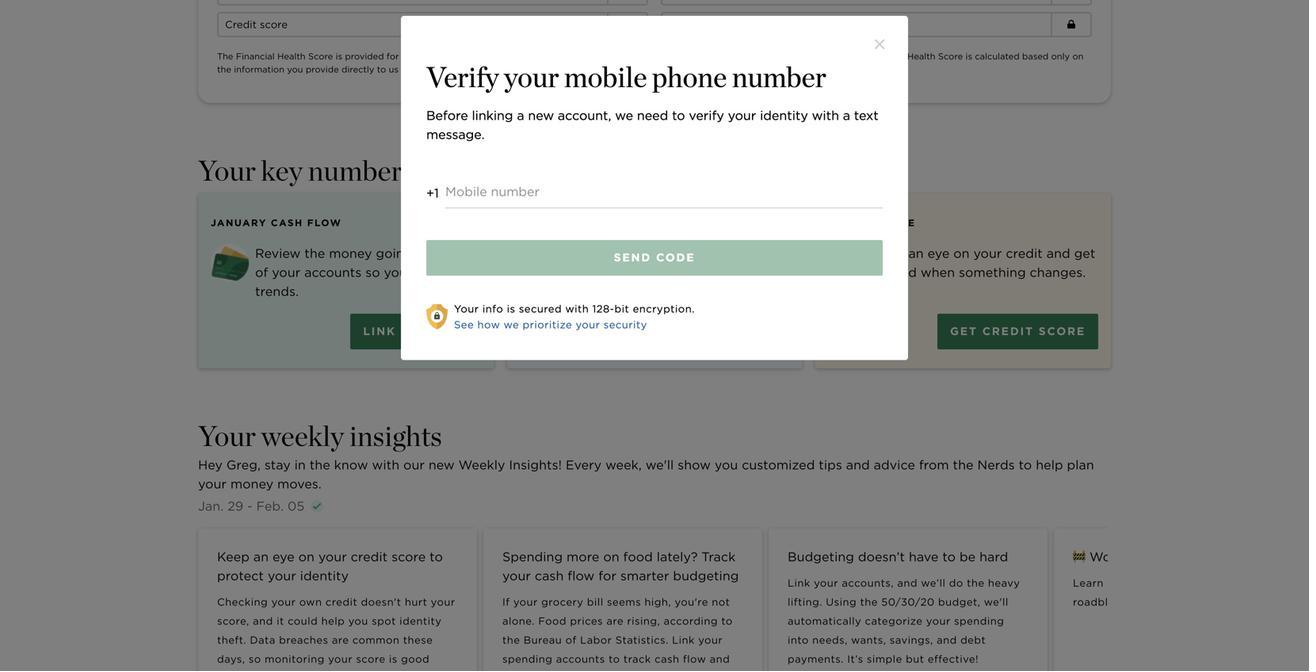 Task type: describe. For each thing, give the bounding box(es) containing it.
doesn't
[[859, 550, 906, 565]]

be
[[960, 550, 976, 565]]

text
[[855, 108, 879, 123]]

is down informational
[[420, 64, 427, 75]]

see inside see what you have and what you owe — all in one place.
[[564, 246, 587, 261]]

week,
[[606, 458, 642, 473]]

🚧
[[1074, 550, 1086, 565]]

cash inside if your grocery bill seems high, you're not alone. food prices are rising, according to the bureau of labor statistics. link your spending accounts to track cash flow
[[655, 653, 680, 666]]

you inside review the money going in and out of  your accounts so you can spot trends.
[[384, 265, 407, 280]]

data
[[250, 634, 276, 647]]

you inside the your weekly insights hey greg, stay in the know with our new weekly insights! every week, we'll show you customized tips and advice from the nerds to help plan your money moves.
[[715, 458, 738, 473]]

the financial health score is provided for informational purposes only. nerdwallet does not provide individual or personalized financial advice. your financial health score is calculated based only on the information you provide directly to us and is not necessarily a reflection of your creditworthiness or eligibility for certain financial products.
[[217, 51, 1084, 75]]

learn
[[1074, 577, 1104, 590]]

see how we prioritize your security link
[[454, 319, 648, 331]]

reflection
[[505, 64, 547, 75]]

2 health from the left
[[908, 51, 936, 62]]

1 horizontal spatial or
[[701, 51, 711, 62]]

to inside the your weekly insights hey greg, stay in the know with our new weekly insights! every week, we'll show you customized tips and advice from the nerds to help plan your money moves.
[[1019, 458, 1033, 473]]

the down accounts,
[[861, 596, 878, 609]]

the
[[217, 51, 233, 62]]

common inside 'learn how to navigate around 5 common roadblocks.'
[[1251, 577, 1298, 590]]

0 vertical spatial provide
[[621, 51, 654, 62]]

roadblocks.
[[1074, 596, 1137, 609]]

see inside your info is secured with 128-bit encryption. see how we prioritize your security
[[454, 319, 474, 331]]

score inside checking your own credit doesn't hurt your score, and it could help you spot identity theft. data breaches are common these days, so monitoring your score is g
[[356, 653, 386, 666]]

every
[[566, 458, 602, 473]]

your right protect
[[268, 569, 296, 584]]

learn how to navigate around 5 common roadblocks.
[[1074, 577, 1298, 609]]

and inside the financial health score is provided for informational purposes only. nerdwallet does not provide individual or personalized financial advice. your financial health score is calculated based only on the information you provide directly to us and is not necessarily a reflection of your creditworthiness or eligibility for certain financial products.
[[401, 64, 418, 75]]

is inside your info is secured with 128-bit encryption. see how we prioritize your security
[[507, 303, 516, 315]]

going
[[376, 246, 413, 261]]

1 what from the left
[[591, 246, 623, 261]]

plan
[[1068, 458, 1095, 473]]

555-555-5555 telephone field
[[446, 182, 883, 209]]

help inside the your weekly insights hey greg, stay in the know with our new weekly insights! every week, we'll show you customized tips and advice from the nerds to help plan your money moves.
[[1036, 458, 1064, 473]]

keep for keep an eye on your credit and get alerted when something changes.
[[873, 246, 905, 261]]

effective!
[[928, 653, 979, 666]]

—
[[594, 265, 606, 280]]

january cash flow
[[211, 217, 342, 229]]

changes.
[[1030, 265, 1086, 280]]

around
[[1199, 577, 1238, 590]]

identity for verify
[[760, 108, 809, 123]]

your inside keep an eye on your credit and get alerted when something changes.
[[974, 246, 1003, 261]]

budgeting doesn't have to be hard
[[788, 550, 1009, 565]]

new inside before linking a new account, we need to verify your identity with a text message.
[[528, 108, 554, 123]]

the inside if your grocery bill seems high, you're not alone. food prices are rising, according to the bureau of labor statistics. link your spending accounts to track cash flow
[[503, 634, 520, 647]]

customized
[[742, 458, 815, 473]]

we inside before linking a new account, we need to verify your identity with a text message.
[[615, 108, 634, 123]]

greg,
[[227, 458, 261, 473]]

phone
[[653, 60, 727, 94]]

0 horizontal spatial provide
[[306, 64, 339, 75]]

eligibility
[[670, 64, 710, 75]]

mobile
[[564, 60, 647, 94]]

nerdwallet
[[528, 51, 577, 62]]

1 vertical spatial not
[[430, 64, 444, 75]]

advice.
[[810, 51, 841, 62]]

1 vertical spatial for
[[713, 64, 725, 75]]

hurt
[[405, 596, 428, 609]]

credit inside button
[[983, 325, 1035, 338]]

debt
[[961, 634, 987, 647]]

savings,
[[890, 634, 934, 647]]

is inside checking your own credit doesn't hurt your score, and it could help you spot identity theft. data breaches are common these days, so monitoring your score is g
[[389, 653, 398, 666]]

payments.
[[788, 653, 844, 666]]

linking
[[472, 108, 513, 123]]

alone.
[[503, 615, 535, 628]]

message.
[[427, 127, 485, 142]]

link for link your accounts, and we'll do the heavy lifting. using the 50/30/20 budget, we'll automatically categorize your spending into needs, wants, savings, and debt payments. it's simple but effective!
[[788, 577, 811, 590]]

on inside keep an eye on your credit score to protect your identity
[[299, 550, 315, 565]]

food
[[539, 615, 567, 628]]

of inside if your grocery bill seems high, you're not alone. food prices are rising, according to the bureau of labor statistics. link your spending accounts to track cash flow
[[566, 634, 577, 647]]

1 horizontal spatial credit
[[828, 217, 872, 229]]

before linking a new account, we need to verify your identity with a text message.
[[427, 108, 879, 142]]

see what you have and what you owe — all in one place.
[[564, 246, 773, 280]]

only.
[[505, 51, 525, 62]]

score up alerted
[[876, 217, 916, 229]]

an for alerted
[[909, 246, 924, 261]]

common inside checking your own credit doesn't hurt your score, and it could help you spot identity theft. data breaches are common these days, so monitoring your score is g
[[353, 634, 400, 647]]

1 horizontal spatial a
[[517, 108, 525, 123]]

high,
[[645, 596, 672, 609]]

to inside keep an eye on your credit score to protect your identity
[[430, 550, 443, 565]]

1 vertical spatial have
[[909, 550, 939, 565]]

account
[[401, 325, 469, 338]]

1 health from the left
[[277, 51, 306, 62]]

help inside checking your own credit doesn't hurt your score, and it could help you spot identity theft. data breaches are common these days, so monitoring your score is g
[[322, 615, 345, 628]]

with inside before linking a new account, we need to verify your identity with a text message.
[[812, 108, 840, 123]]

before
[[427, 108, 468, 123]]

to inside before linking a new account, we need to verify your identity with a text message.
[[672, 108, 686, 123]]

breaches
[[279, 634, 329, 647]]

heavy
[[989, 577, 1021, 590]]

1 vertical spatial credit score
[[828, 217, 916, 229]]

your down breaches
[[328, 653, 353, 666]]

in inside review the money going in and out of  your accounts so you can spot trends.
[[416, 246, 428, 261]]

and inside the your weekly insights hey greg, stay in the know with our new weekly insights! every week, we'll show you customized tips and advice from the nerds to help plan your money moves.
[[847, 458, 870, 473]]

prices
[[570, 615, 603, 628]]

with inside the your weekly insights hey greg, stay in the know with our new weekly insights! every week, we'll show you customized tips and advice from the nerds to help plan your money moves.
[[372, 458, 400, 473]]

advice
[[874, 458, 916, 473]]

statistics.
[[616, 634, 669, 647]]

to inside the financial health score is provided for informational purposes only. nerdwallet does not provide individual or personalized financial advice. your financial health score is calculated based only on the information you provide directly to us and is not necessarily a reflection of your creditworthiness or eligibility for certain financial products.
[[377, 64, 386, 75]]

on inside the financial health score is provided for informational purposes only. nerdwallet does not provide individual or personalized financial advice. your financial health score is calculated based only on the information you provide directly to us and is not necessarily a reflection of your creditworthiness or eligibility for certain financial products.
[[1073, 51, 1084, 62]]

not inside if your grocery bill seems high, you're not alone. food prices are rising, according to the bureau of labor statistics. link your spending accounts to track cash flow
[[712, 596, 731, 609]]

does
[[580, 51, 601, 62]]

0 vertical spatial financial
[[772, 51, 808, 62]]

our
[[404, 458, 425, 473]]

according
[[664, 615, 718, 628]]

score up information
[[260, 18, 288, 31]]

how inside your info is secured with 128-bit encryption. see how we prioritize your security
[[478, 319, 501, 331]]

the up moves.
[[310, 458, 330, 473]]

05
[[288, 499, 305, 514]]

provided
[[345, 51, 384, 62]]

nerds
[[978, 458, 1015, 473]]

labor
[[581, 634, 612, 647]]

get
[[951, 325, 978, 338]]

on up navigate
[[1148, 550, 1164, 565]]

hard
[[980, 550, 1009, 565]]

accounts inside if your grocery bill seems high, you're not alone. food prices are rising, according to the bureau of labor statistics. link your spending accounts to track cash flow
[[556, 653, 606, 666]]

wants,
[[852, 634, 887, 647]]

trends.
[[255, 284, 299, 299]]

key
[[261, 154, 303, 188]]

for inside spending more on food lately? track your cash flow for smarter budgeting
[[599, 569, 617, 584]]

we'll inside the your weekly insights hey greg, stay in the know with our new weekly insights! every week, we'll show you customized tips and advice from the nerds to help plan your money moves.
[[646, 458, 674, 473]]

your right purposes
[[504, 60, 559, 94]]

of inside the financial health score is provided for informational purposes only. nerdwallet does not provide individual or personalized financial advice. your financial health score is calculated based only on the information you provide directly to us and is not necessarily a reflection of your creditworthiness or eligibility for certain financial products.
[[549, 64, 558, 75]]

spending inside link your accounts, and we'll do the heavy lifting. using the 50/30/20 budget, we'll automatically categorize your spending into needs, wants, savings, and debt payments. it's simple but effective!
[[955, 615, 1005, 628]]

weekly
[[261, 419, 344, 453]]

informational
[[402, 51, 460, 62]]

score inside the get credit score button
[[1039, 325, 1086, 338]]

2 financial from the left
[[866, 51, 905, 62]]

link account button
[[351, 314, 482, 350]]

working
[[1090, 550, 1144, 565]]

credit inside keep an eye on your credit score to protect your identity
[[351, 550, 388, 565]]

your for insights
[[198, 419, 256, 453]]

alerted
[[873, 265, 917, 280]]

link account
[[363, 325, 469, 338]]

lately?
[[657, 550, 698, 565]]

know
[[334, 458, 368, 473]]

a inside the financial health score is provided for informational purposes only. nerdwallet does not provide individual or personalized financial advice. your financial health score is calculated based only on the information you provide directly to us and is not necessarily a reflection of your creditworthiness or eligibility for certain financial products.
[[498, 64, 503, 75]]

using
[[826, 596, 857, 609]]

into
[[788, 634, 809, 647]]

with inside your info is secured with 128-bit encryption. see how we prioritize your security
[[566, 303, 589, 315]]

you're
[[675, 596, 709, 609]]

and up 50/30/20
[[898, 577, 918, 590]]

score inside keep an eye on your credit score to protect your identity
[[392, 550, 426, 565]]

your right if
[[514, 596, 538, 609]]

categorize
[[865, 615, 923, 628]]

only
[[1052, 51, 1070, 62]]

1 vertical spatial or
[[658, 64, 668, 75]]

and inside review the money going in and out of  your accounts so you can spot trends.
[[432, 246, 455, 261]]

budgeting
[[673, 569, 739, 584]]

account,
[[558, 108, 612, 123]]

review
[[255, 246, 301, 261]]

send code
[[614, 251, 696, 264]]

your down according
[[699, 634, 723, 647]]



Task type: vqa. For each thing, say whether or not it's contained in the screenshot.
one
yes



Task type: locate. For each thing, give the bounding box(es) containing it.
you inside the financial health score is provided for informational purposes only. nerdwallet does not provide individual or personalized financial advice. your financial health score is calculated based only on the information you provide directly to us and is not necessarily a reflection of your creditworthiness or eligibility for certain financial products.
[[287, 64, 303, 75]]

the inside review the money going in and out of  your accounts so you can spot trends.
[[305, 246, 325, 261]]

on left food
[[604, 550, 620, 565]]

to inside 'learn how to navigate around 5 common roadblocks.'
[[1134, 577, 1145, 590]]

financial up information
[[236, 51, 275, 62]]

1 horizontal spatial credit score
[[828, 217, 916, 229]]

provide
[[621, 51, 654, 62], [306, 64, 339, 75]]

money inside the your weekly insights hey greg, stay in the know with our new weekly insights! every week, we'll show you customized tips and advice from the nerds to help plan your money moves.
[[231, 477, 274, 492]]

eye down 05
[[273, 550, 295, 565]]

0 vertical spatial flow
[[568, 569, 595, 584]]

1 horizontal spatial health
[[908, 51, 936, 62]]

an inside keep an eye on your credit score to protect your identity
[[254, 550, 269, 565]]

1 horizontal spatial so
[[366, 265, 380, 280]]

1 vertical spatial cash
[[655, 653, 680, 666]]

1 vertical spatial we'll
[[985, 596, 1009, 609]]

your right the hurt at the bottom left of the page
[[431, 596, 456, 609]]

score down doesn't
[[356, 653, 386, 666]]

so inside review the money going in and out of  your accounts so you can spot trends.
[[366, 265, 380, 280]]

money down flow
[[329, 246, 372, 261]]

days,
[[217, 653, 245, 666]]

the inside the financial health score is provided for informational purposes only. nerdwallet does not provide individual or personalized financial advice. your financial health score is calculated based only on the information you provide directly to us and is not necessarily a reflection of your creditworthiness or eligibility for certain financial products.
[[217, 64, 231, 75]]

1 vertical spatial help
[[322, 615, 345, 628]]

your
[[844, 51, 864, 62], [198, 154, 256, 188], [454, 303, 479, 315], [198, 419, 256, 453]]

identity up "own" at the left of the page
[[300, 569, 349, 584]]

2 vertical spatial link
[[672, 634, 695, 647]]

on up "own" at the left of the page
[[299, 550, 315, 565]]

in up "can"
[[416, 246, 428, 261]]

your down 128-
[[576, 319, 601, 331]]

common down doesn't
[[353, 634, 400, 647]]

1 horizontal spatial accounts
[[556, 653, 606, 666]]

how
[[478, 319, 501, 331], [1108, 577, 1131, 590]]

and inside checking your own credit doesn't hurt your score, and it could help you spot identity theft. data breaches are common these days, so monitoring your score is g
[[253, 615, 273, 628]]

1 horizontal spatial for
[[599, 569, 617, 584]]

0 vertical spatial keep
[[873, 246, 905, 261]]

help left the plan
[[1036, 458, 1064, 473]]

1 horizontal spatial what
[[715, 246, 746, 261]]

new
[[528, 108, 554, 123], [429, 458, 455, 473]]

something
[[959, 265, 1027, 280]]

the right from
[[953, 458, 974, 473]]

0 horizontal spatial common
[[353, 634, 400, 647]]

theft.
[[217, 634, 247, 647]]

of down prices
[[566, 634, 577, 647]]

1 vertical spatial provide
[[306, 64, 339, 75]]

1 vertical spatial of
[[255, 265, 268, 280]]

0 vertical spatial new
[[528, 108, 554, 123]]

1 vertical spatial flow
[[683, 653, 707, 666]]

0 horizontal spatial see
[[454, 319, 474, 331]]

0 horizontal spatial credit
[[225, 18, 257, 31]]

0 vertical spatial have
[[654, 246, 683, 261]]

0 vertical spatial with
[[812, 108, 840, 123]]

0 horizontal spatial an
[[254, 550, 269, 565]]

0 vertical spatial so
[[366, 265, 380, 280]]

for up the bill
[[599, 569, 617, 584]]

0 horizontal spatial identity
[[300, 569, 349, 584]]

we'll
[[922, 577, 946, 590]]

need
[[637, 108, 669, 123]]

all
[[609, 265, 624, 280]]

with left text
[[812, 108, 840, 123]]

1 horizontal spatial in
[[416, 246, 428, 261]]

and inside see what you have and what you owe — all in one place.
[[687, 246, 711, 261]]

with left 128-
[[566, 303, 589, 315]]

your up "own" at the left of the page
[[319, 550, 347, 565]]

0 horizontal spatial spending
[[503, 653, 553, 666]]

0 vertical spatial not
[[603, 51, 618, 62]]

1 score from the left
[[308, 51, 333, 62]]

0 horizontal spatial help
[[322, 615, 345, 628]]

1 vertical spatial spot
[[372, 615, 396, 628]]

0 horizontal spatial money
[[231, 477, 274, 492]]

identity inside before linking a new account, we need to verify your identity with a text message.
[[760, 108, 809, 123]]

and left it
[[253, 615, 273, 628]]

what right code
[[715, 246, 746, 261]]

keep inside keep an eye on your credit and get alerted when something changes.
[[873, 246, 905, 261]]

in inside see what you have and what you owe — all in one place.
[[627, 265, 639, 280]]

your down "nerdwallet"
[[561, 64, 581, 75]]

your inside the financial health score is provided for informational purposes only. nerdwallet does not provide individual or personalized financial advice. your financial health score is calculated based only on the information you provide directly to us and is not necessarily a reflection of your creditworthiness or eligibility for certain financial products.
[[561, 64, 581, 75]]

not down informational
[[430, 64, 444, 75]]

seems
[[607, 596, 641, 609]]

purposes
[[462, 51, 503, 62]]

2 vertical spatial not
[[712, 596, 731, 609]]

and right tips
[[847, 458, 870, 473]]

0 horizontal spatial link
[[363, 325, 396, 338]]

link inside 'button'
[[363, 325, 396, 338]]

0 vertical spatial accounts
[[305, 265, 362, 280]]

jan.
[[198, 499, 224, 514]]

0 vertical spatial in
[[416, 246, 428, 261]]

spot for can
[[438, 265, 466, 280]]

1 horizontal spatial of
[[549, 64, 558, 75]]

spot inside review the money going in and out of  your accounts so you can spot trends.
[[438, 265, 466, 280]]

the right do
[[967, 577, 985, 590]]

needs,
[[813, 634, 848, 647]]

your up it
[[272, 596, 296, 609]]

29
[[228, 499, 244, 514]]

0 vertical spatial of
[[549, 64, 558, 75]]

0 horizontal spatial health
[[277, 51, 306, 62]]

your inside the financial health score is provided for informational purposes only. nerdwallet does not provide individual or personalized financial advice. your financial health score is calculated based only on the information you provide directly to us and is not necessarily a reflection of your creditworthiness or eligibility for certain financial products.
[[844, 51, 864, 62]]

eye for when
[[928, 246, 950, 261]]

accounts down flow
[[305, 265, 362, 280]]

of inside review the money going in and out of  your accounts so you can spot trends.
[[255, 265, 268, 280]]

are down seems
[[607, 615, 624, 628]]

0 vertical spatial or
[[701, 51, 711, 62]]

january
[[211, 217, 267, 229]]

spending up debt
[[955, 615, 1005, 628]]

smarter
[[621, 569, 670, 584]]

is up directly
[[336, 51, 343, 62]]

checking your own credit doesn't hurt your score, and it could help you spot identity theft. data breaches are common these days, so monitoring your score is g
[[217, 596, 456, 672]]

credit up doesn't
[[351, 550, 388, 565]]

0 horizontal spatial keep
[[217, 550, 250, 565]]

0 horizontal spatial a
[[498, 64, 503, 75]]

money
[[329, 246, 372, 261], [231, 477, 274, 492]]

1 horizontal spatial new
[[528, 108, 554, 123]]

not up creditworthiness
[[603, 51, 618, 62]]

link inside if your grocery bill seems high, you're not alone. food prices are rising, according to the bureau of labor statistics. link your spending accounts to track cash flow
[[672, 634, 695, 647]]

flow inside spending more on food lately? track your cash flow for smarter budgeting
[[568, 569, 595, 584]]

0 vertical spatial spot
[[438, 265, 466, 280]]

1 horizontal spatial with
[[566, 303, 589, 315]]

5
[[1241, 577, 1248, 590]]

info
[[483, 303, 504, 315]]

in up moves.
[[295, 458, 306, 473]]

budget,
[[939, 596, 981, 609]]

1 vertical spatial money
[[231, 477, 274, 492]]

your down budget,
[[927, 615, 951, 628]]

cash right track
[[655, 653, 680, 666]]

the down flow
[[305, 246, 325, 261]]

new right our
[[429, 458, 455, 473]]

and right us
[[401, 64, 418, 75]]

if your grocery bill seems high, you're not alone. food prices are rising, according to the bureau of labor statistics. link your spending accounts to track cash flow 
[[503, 596, 733, 672]]

an up protect
[[254, 550, 269, 565]]

your up navigate
[[1168, 550, 1196, 565]]

keep
[[873, 246, 905, 261], [217, 550, 250, 565]]

it
[[277, 615, 284, 628]]

and up place. at top right
[[687, 246, 711, 261]]

your inside spending more on food lately? track your cash flow for smarter budgeting
[[503, 569, 531, 584]]

credit right "own" at the left of the page
[[326, 596, 358, 609]]

keep inside keep an eye on your credit score to protect your identity
[[217, 550, 250, 565]]

0 vertical spatial we'll
[[646, 458, 674, 473]]

insights!
[[509, 458, 562, 473]]

your for is
[[454, 303, 479, 315]]

health
[[277, 51, 306, 62], [908, 51, 936, 62]]

0 vertical spatial common
[[1251, 577, 1298, 590]]

modal element
[[401, 16, 909, 360]]

credit score up alerted
[[828, 217, 916, 229]]

so down data
[[249, 653, 261, 666]]

show
[[678, 458, 711, 473]]

your
[[504, 60, 559, 94], [561, 64, 581, 75], [728, 108, 757, 123], [974, 246, 1003, 261], [272, 265, 301, 280], [576, 319, 601, 331], [198, 477, 227, 492], [319, 550, 347, 565], [1168, 550, 1196, 565], [268, 569, 296, 584], [503, 569, 531, 584], [814, 577, 839, 590], [272, 596, 296, 609], [431, 596, 456, 609], [514, 596, 538, 609], [927, 615, 951, 628], [699, 634, 723, 647], [328, 653, 353, 666]]

1 vertical spatial eye
[[273, 550, 295, 565]]

money down greg,
[[231, 477, 274, 492]]

1 vertical spatial common
[[353, 634, 400, 647]]

do
[[950, 577, 964, 590]]

provide up creditworthiness
[[621, 51, 654, 62]]

or
[[701, 51, 711, 62], [658, 64, 668, 75]]

0 horizontal spatial so
[[249, 653, 261, 666]]

financial
[[236, 51, 275, 62], [866, 51, 905, 62]]

stay
[[265, 458, 291, 473]]

jan. 29 - feb. 05
[[198, 499, 305, 514]]

1 horizontal spatial cash
[[655, 653, 680, 666]]

score left calculated
[[939, 51, 963, 62]]

or up the eligibility
[[701, 51, 711, 62]]

send
[[614, 251, 652, 264]]

0 horizontal spatial we
[[504, 319, 519, 331]]

score,
[[217, 615, 250, 628]]

your inside your info is secured with 128-bit encryption. see how we prioritize your security
[[454, 303, 479, 315]]

code
[[657, 251, 696, 264]]

you
[[287, 64, 303, 75], [626, 246, 650, 261], [750, 246, 773, 261], [384, 265, 407, 280], [715, 458, 738, 473], [349, 615, 368, 628]]

0 horizontal spatial accounts
[[305, 265, 362, 280]]

your up something
[[974, 246, 1003, 261]]

eye for your
[[273, 550, 295, 565]]

owe
[[564, 265, 590, 280]]

have up one
[[654, 246, 683, 261]]

provide left directly
[[306, 64, 339, 75]]

1 horizontal spatial not
[[603, 51, 618, 62]]

identity down the number
[[760, 108, 809, 123]]

your inside the your weekly insights hey greg, stay in the know with our new weekly insights! every week, we'll show you customized tips and advice from the nerds to help plan your money moves.
[[198, 477, 227, 492]]

how down info
[[478, 319, 501, 331]]

numbers
[[308, 154, 414, 188]]

1 horizontal spatial identity
[[400, 615, 442, 628]]

identity inside checking your own credit doesn't hurt your score, and it could help you spot identity theft. data breaches are common these days, so monitoring your score is g
[[400, 615, 442, 628]]

eye up the when
[[928, 246, 950, 261]]

credit right get
[[983, 325, 1035, 338]]

1 horizontal spatial common
[[1251, 577, 1298, 590]]

hey
[[198, 458, 223, 473]]

are inside checking your own credit doesn't hurt your score, and it could help you spot identity theft. data breaches are common these days, so monitoring your score is g
[[332, 634, 349, 647]]

spot inside checking your own credit doesn't hurt your score, and it could help you spot identity theft. data breaches are common these days, so monitoring your score is g
[[372, 615, 396, 628]]

encryption.
[[633, 303, 695, 315]]

and inside keep an eye on your credit and get alerted when something changes.
[[1047, 246, 1071, 261]]

are inside if your grocery bill seems high, you're not alone. food prices are rising, according to the bureau of labor statistics. link your spending accounts to track cash flow
[[607, 615, 624, 628]]

one
[[643, 265, 666, 280]]

1 horizontal spatial score
[[939, 51, 963, 62]]

1 vertical spatial financial
[[760, 64, 797, 75]]

necessarily
[[447, 64, 495, 75]]

flow inside if your grocery bill seems high, you're not alone. food prices are rising, according to the bureau of labor statistics. link your spending accounts to track cash flow
[[683, 653, 707, 666]]

-
[[247, 499, 253, 514]]

your inside your info is secured with 128-bit encryption. see how we prioritize your security
[[576, 319, 601, 331]]

a left text
[[843, 108, 851, 123]]

0 horizontal spatial how
[[478, 319, 501, 331]]

0 horizontal spatial cash
[[535, 569, 564, 584]]

track
[[624, 653, 652, 666]]

link inside link your accounts, and we'll do the heavy lifting. using the 50/30/20 budget, we'll automatically categorize your spending into needs, wants, savings, and debt payments. it's simple but effective!
[[788, 577, 811, 590]]

financial right the advice.
[[866, 51, 905, 62]]

a right linking at the top
[[517, 108, 525, 123]]

monitoring
[[265, 653, 325, 666]]

your key numbers
[[198, 154, 414, 188]]

0 horizontal spatial are
[[332, 634, 349, 647]]

link down according
[[672, 634, 695, 647]]

spending
[[503, 550, 563, 565]]

we left "need"
[[615, 108, 634, 123]]

verify your mobile phone number
[[427, 60, 827, 94]]

128-
[[593, 303, 615, 315]]

on right only
[[1073, 51, 1084, 62]]

your weekly insights hey greg, stay in the know with our new weekly insights! every week, we'll show you customized tips and advice from the nerds to help plan your money moves.
[[198, 419, 1095, 492]]

from
[[920, 458, 950, 473]]

1 vertical spatial in
[[627, 265, 639, 280]]

2 horizontal spatial of
[[566, 634, 577, 647]]

score
[[260, 18, 288, 31], [876, 217, 916, 229], [1039, 325, 1086, 338], [392, 550, 426, 565], [356, 653, 386, 666]]

eye inside keep an eye on your credit score to protect your identity
[[273, 550, 295, 565]]

flow down according
[[683, 653, 707, 666]]

financial up products.
[[772, 51, 808, 62]]

2 vertical spatial with
[[372, 458, 400, 473]]

how inside 'learn how to navigate around 5 common roadblocks.'
[[1108, 577, 1131, 590]]

0 vertical spatial are
[[607, 615, 624, 628]]

1 vertical spatial an
[[254, 550, 269, 565]]

credit score
[[225, 18, 288, 31], [828, 217, 916, 229]]

0 vertical spatial help
[[1036, 458, 1064, 473]]

score down changes. at the right
[[1039, 325, 1086, 338]]

and up the effective!
[[937, 634, 958, 647]]

0 horizontal spatial flow
[[568, 569, 595, 584]]

1 financial from the left
[[236, 51, 275, 62]]

1 vertical spatial link
[[788, 577, 811, 590]]

spending inside if your grocery bill seems high, you're not alone. food prices are rising, according to the bureau of labor statistics. link your spending accounts to track cash flow
[[503, 653, 553, 666]]

we inside your info is secured with 128-bit encryption. see how we prioritize your security
[[504, 319, 519, 331]]

food
[[624, 550, 653, 565]]

eye inside keep an eye on your credit and get alerted when something changes.
[[928, 246, 950, 261]]

get credit score button
[[938, 314, 1099, 350]]

1 vertical spatial new
[[429, 458, 455, 473]]

2 vertical spatial for
[[599, 569, 617, 584]]

more
[[567, 550, 600, 565]]

1 vertical spatial we
[[504, 319, 519, 331]]

insights
[[350, 419, 442, 453]]

directly
[[342, 64, 375, 75]]

in inside the your weekly insights hey greg, stay in the know with our new weekly insights! every week, we'll show you customized tips and advice from the nerds to help plan your money moves.
[[295, 458, 306, 473]]

calculated
[[976, 51, 1020, 62]]

link for link account
[[363, 325, 396, 338]]

your up the using
[[814, 577, 839, 590]]

the down alone.
[[503, 634, 520, 647]]

the down the
[[217, 64, 231, 75]]

1 horizontal spatial we
[[615, 108, 634, 123]]

your for numbers
[[198, 154, 256, 188]]

cash down spending
[[535, 569, 564, 584]]

review the money going in and out of  your accounts so you can spot trends.
[[255, 246, 481, 299]]

link left the account
[[363, 325, 396, 338]]

on inside spending more on food lately? track your cash flow for smarter budgeting
[[604, 550, 620, 565]]

2 horizontal spatial link
[[788, 577, 811, 590]]

spending down "bureau"
[[503, 653, 553, 666]]

credit inside checking your own credit doesn't hurt your score, and it could help you spot identity theft. data breaches are common these days, so monitoring your score is g
[[326, 596, 358, 609]]

lifting.
[[788, 596, 823, 609]]

and left the out
[[432, 246, 455, 261]]

2 vertical spatial of
[[566, 634, 577, 647]]

spending
[[955, 615, 1005, 628], [503, 653, 553, 666]]

or down individual
[[658, 64, 668, 75]]

0 horizontal spatial score
[[308, 51, 333, 62]]

0 horizontal spatial spot
[[372, 615, 396, 628]]

identity
[[760, 108, 809, 123], [300, 569, 349, 584], [400, 615, 442, 628]]

budgeting
[[788, 550, 855, 565]]

0 horizontal spatial eye
[[273, 550, 295, 565]]

have inside see what you have and what you owe — all in one place.
[[654, 246, 683, 261]]

we'll left show
[[646, 458, 674, 473]]

your up "january"
[[198, 154, 256, 188]]

are
[[607, 615, 624, 628], [332, 634, 349, 647]]

of up trends.
[[255, 265, 268, 280]]

your down spending
[[503, 569, 531, 584]]

0 vertical spatial credit
[[225, 18, 257, 31]]

for up us
[[387, 51, 399, 62]]

1 horizontal spatial flow
[[683, 653, 707, 666]]

cash inside spending more on food lately? track your cash flow for smarter budgeting
[[535, 569, 564, 584]]

identity for protect
[[300, 569, 349, 584]]

so
[[366, 265, 380, 280], [249, 653, 261, 666]]

0 vertical spatial credit score
[[225, 18, 288, 31]]

you inside checking your own credit doesn't hurt your score, and it could help you spot identity theft. data breaches are common these days, so monitoring your score is g
[[349, 615, 368, 628]]

with left our
[[372, 458, 400, 473]]

money inside review the money going in and out of  your accounts so you can spot trends.
[[329, 246, 372, 261]]

credit inside keep an eye on your credit and get alerted when something changes.
[[1006, 246, 1043, 261]]

1 vertical spatial are
[[332, 634, 349, 647]]

in down "send"
[[627, 265, 639, 280]]

0 horizontal spatial not
[[430, 64, 444, 75]]

0 horizontal spatial we'll
[[646, 458, 674, 473]]

new inside the your weekly insights hey greg, stay in the know with our new weekly insights! every week, we'll show you customized tips and advice from the nerds to help plan your money moves.
[[429, 458, 455, 473]]

0 horizontal spatial for
[[387, 51, 399, 62]]

an for protect
[[254, 550, 269, 565]]

2 score from the left
[[939, 51, 963, 62]]

so inside checking your own credit doesn't hurt your score, and it could help you spot identity theft. data breaches are common these days, so monitoring your score is g
[[249, 653, 261, 666]]

is left calculated
[[966, 51, 973, 62]]

score up the hurt at the bottom left of the page
[[392, 550, 426, 565]]

1 horizontal spatial eye
[[928, 246, 950, 261]]

0 vertical spatial cash
[[535, 569, 564, 584]]

health up information
[[277, 51, 306, 62]]

2 horizontal spatial with
[[812, 108, 840, 123]]

keep for keep an eye on your credit score to protect your identity
[[217, 550, 250, 565]]

so down going
[[366, 265, 380, 280]]

1 horizontal spatial spending
[[955, 615, 1005, 628]]

spot
[[438, 265, 466, 280], [372, 615, 396, 628]]

identity inside keep an eye on your credit score to protect your identity
[[300, 569, 349, 584]]

link up lifting.
[[788, 577, 811, 590]]

verify
[[689, 108, 725, 123]]

certain
[[728, 64, 758, 75]]

health left calculated
[[908, 51, 936, 62]]

1 vertical spatial accounts
[[556, 653, 606, 666]]

accounts
[[305, 265, 362, 280], [556, 653, 606, 666]]

financial right certain in the right top of the page
[[760, 64, 797, 75]]

your inside review the money going in and out of  your accounts so you can spot trends.
[[272, 265, 301, 280]]

an inside keep an eye on your credit and get alerted when something changes.
[[909, 246, 924, 261]]

2 what from the left
[[715, 246, 746, 261]]

prioritize
[[523, 319, 573, 331]]

your down review
[[272, 265, 301, 280]]

0 vertical spatial money
[[329, 246, 372, 261]]

2 horizontal spatial for
[[713, 64, 725, 75]]

score left the provided
[[308, 51, 333, 62]]

checking
[[217, 596, 268, 609]]

bureau
[[524, 634, 562, 647]]

new left account,
[[528, 108, 554, 123]]

1 horizontal spatial an
[[909, 246, 924, 261]]

we'll inside link your accounts, and we'll do the heavy lifting. using the 50/30/20 budget, we'll automatically categorize your spending into needs, wants, savings, and debt payments. it's simple but effective!
[[985, 596, 1009, 609]]

accounts inside review the money going in and out of  your accounts so you can spot trends.
[[305, 265, 362, 280]]

1 horizontal spatial are
[[607, 615, 624, 628]]

2 horizontal spatial a
[[843, 108, 851, 123]]

0 vertical spatial an
[[909, 246, 924, 261]]

is right info
[[507, 303, 516, 315]]

we down secured
[[504, 319, 519, 331]]

your inside the your weekly insights hey greg, stay in the know with our new weekly insights! every week, we'll show you customized tips and advice from the nerds to help plan your money moves.
[[198, 419, 256, 453]]

0 vertical spatial identity
[[760, 108, 809, 123]]

your right the advice.
[[844, 51, 864, 62]]

your inside before linking a new account, we need to verify your identity with a text message.
[[728, 108, 757, 123]]

2 horizontal spatial identity
[[760, 108, 809, 123]]

identity up these
[[400, 615, 442, 628]]

on inside keep an eye on your credit and get alerted when something changes.
[[954, 246, 970, 261]]

spot for you
[[372, 615, 396, 628]]



